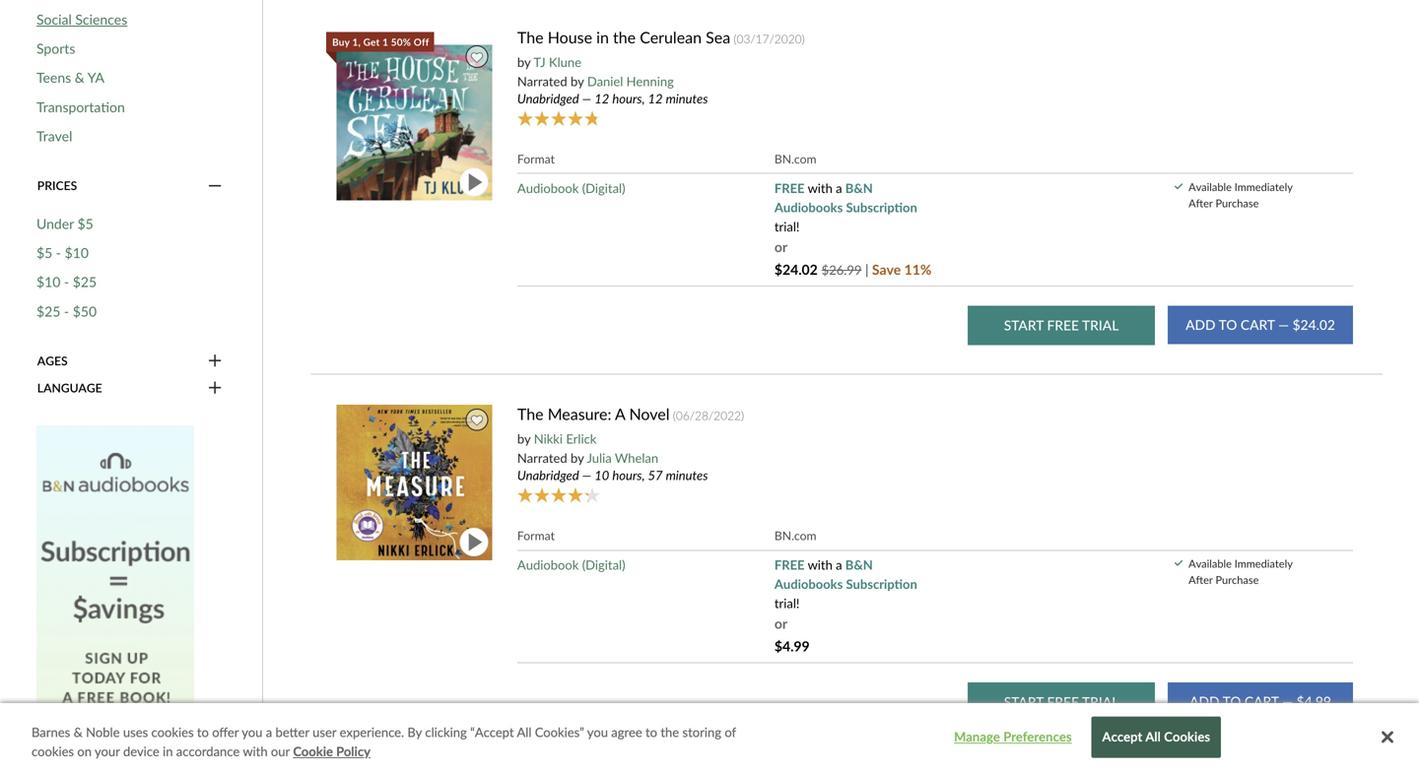 Task type: locate. For each thing, give the bounding box(es) containing it.
or
[[775, 239, 788, 255], [775, 616, 788, 632]]

1 minutes from the top
[[666, 91, 708, 106]]

in right house
[[596, 28, 609, 47]]

1 vertical spatial &
[[74, 725, 83, 741]]

2 trial! from the top
[[775, 596, 800, 612]]

audiobook (digital) link down unabridged — 10
[[517, 557, 625, 573]]

1 immediately from the top
[[1235, 180, 1293, 194]]

2 audiobook (digital) link from the top
[[517, 557, 625, 573]]

buy
[[332, 36, 350, 48]]

$5 down the under
[[36, 244, 52, 261]]

0 horizontal spatial in
[[163, 744, 173, 760]]

manage preferences button
[[951, 718, 1075, 757]]

trial! up or $4.99
[[775, 596, 800, 612]]

2 you from the left
[[587, 725, 608, 741]]

accept all cookies
[[1102, 730, 1210, 745]]

cerulean
[[640, 28, 702, 47]]

- for $10
[[64, 274, 69, 290]]

the measure: a novel (06/28/2022) by nikki erlick narrated by julia whelan unabridged — 10 hours, 57 minutes
[[517, 405, 744, 483]]

subscription for (06/28/2022)
[[846, 577, 917, 592]]

1 the from the top
[[517, 28, 544, 47]]

immediately
[[1235, 180, 1293, 194], [1235, 557, 1293, 571]]

- up $25 - $50
[[64, 274, 69, 290]]

- inside $10 - $25 link
[[64, 274, 69, 290]]

2 start free trial link from the top
[[968, 683, 1155, 722]]

cookie
[[293, 744, 333, 760]]

the house in the cerulean sea image
[[335, 44, 493, 201]]

format down unabridged — 10
[[517, 529, 555, 543]]

by
[[517, 54, 531, 70], [571, 73, 584, 89], [517, 431, 531, 447], [571, 450, 584, 466]]

2 minutes from the top
[[666, 468, 708, 483]]

privacy alert dialog
[[0, 704, 1419, 772]]

$5 inside $5 - $10 link
[[36, 244, 52, 261]]

1 horizontal spatial $10
[[65, 244, 89, 261]]

1 audiobook from the top
[[517, 180, 579, 196]]

0 vertical spatial start
[[1004, 317, 1044, 334]]

1 vertical spatial (digital)
[[582, 557, 625, 573]]

0 vertical spatial check image
[[1175, 184, 1183, 190]]

minutes right 12
[[666, 91, 708, 106]]

$5 - $10
[[36, 244, 89, 261]]

minus image
[[208, 177, 222, 195]]

2 subscription from the top
[[846, 577, 917, 592]]

to right agree
[[646, 725, 657, 741]]

$10 - $25
[[36, 274, 97, 290]]

57
[[648, 468, 663, 483]]

or up the $24.02 link
[[775, 239, 788, 255]]

1 trial! from the top
[[775, 219, 800, 235]]

1 vertical spatial -
[[64, 274, 69, 290]]

minutes inside 'the house in the cerulean sea (03/17/2020) by tj klune narrated by daniel henning unabridged — 12 hours, 12 minutes'
[[666, 91, 708, 106]]

minutes inside the measure: a novel (06/28/2022) by nikki erlick narrated by julia whelan unabridged — 10 hours, 57 minutes
[[666, 468, 708, 483]]

the
[[517, 28, 544, 47], [517, 405, 544, 424]]

2 audiobooks from the top
[[775, 577, 843, 592]]

1 vertical spatial with
[[808, 557, 833, 573]]

1 vertical spatial cookies
[[32, 744, 74, 760]]

check image
[[1175, 184, 1183, 190], [1175, 561, 1183, 567]]

0 vertical spatial available immediately after purchase
[[1189, 180, 1293, 210]]

audiobook (digital) link
[[517, 180, 625, 196], [517, 557, 625, 573]]

advertisement region
[[36, 426, 194, 772]]

henning
[[626, 73, 674, 89]]

2 narrated from the top
[[517, 450, 567, 466]]

all inside button
[[1146, 730, 1161, 745]]

0 horizontal spatial you
[[242, 725, 263, 741]]

audiobook down unabridged — 10
[[517, 557, 579, 573]]

0 vertical spatial audiobook (digital) link
[[517, 180, 625, 196]]

audiobooks up the $24.02 link
[[775, 200, 843, 215]]

off
[[414, 36, 429, 48]]

start for cerulean
[[1004, 317, 1044, 334]]

0 vertical spatial or
[[775, 239, 788, 255]]

the inside the measure: a novel (06/28/2022) by nikki erlick narrated by julia whelan unabridged — 10 hours, 57 minutes
[[517, 405, 544, 424]]

hours,
[[612, 91, 645, 106], [612, 468, 645, 483]]

available for cerulean
[[1189, 180, 1232, 194]]

cookies down barnes
[[32, 744, 74, 760]]

minutes
[[666, 91, 708, 106], [666, 468, 708, 483]]

0 vertical spatial the
[[613, 28, 636, 47]]

cookie policy
[[293, 744, 371, 760]]

immediately for (06/28/2022)
[[1235, 557, 1293, 571]]

in inside barnes & noble uses cookies to offer you a better user experience. by clicking "accept all cookies" you agree to the storing of cookies on your device in accordance with our
[[163, 744, 173, 760]]

1 hours, from the top
[[612, 91, 645, 106]]

0 vertical spatial audiobook
[[517, 180, 579, 196]]

the house in the cerulean sea (03/17/2020) by tj klune narrated by daniel henning unabridged — 12 hours, 12 minutes
[[517, 28, 805, 106]]

2 after purchase from the top
[[1189, 574, 1259, 587]]

$50
[[73, 303, 97, 320]]

b&n for cerulean
[[845, 180, 873, 196]]

audiobook (digital) link down "unabridged — 12"
[[517, 180, 625, 196]]

1 vertical spatial subscription
[[846, 577, 917, 592]]

in
[[596, 28, 609, 47], [163, 744, 173, 760]]

0 vertical spatial immediately
[[1235, 180, 1293, 194]]

2 the from the top
[[517, 405, 544, 424]]

trial
[[1082, 317, 1119, 334], [1082, 694, 1119, 711]]

1 vertical spatial start
[[1004, 694, 1044, 711]]

free with a
[[775, 180, 842, 196], [775, 557, 842, 573]]

0 vertical spatial minutes
[[666, 91, 708, 106]]

audiobook (digital) link for measure:
[[517, 557, 625, 573]]

1
[[382, 36, 388, 48]]

1 vertical spatial start free trial link
[[968, 683, 1155, 722]]

start free trial
[[1004, 317, 1119, 334], [1004, 694, 1119, 711]]

0 vertical spatial plus image
[[208, 353, 222, 370]]

1 horizontal spatial all
[[1146, 730, 1161, 745]]

None submit
[[1168, 306, 1353, 344], [1168, 683, 1353, 721], [1168, 306, 1353, 344], [1168, 683, 1353, 721]]

1 audiobook (digital) from the top
[[517, 180, 625, 196]]

0 vertical spatial free with a
[[775, 180, 842, 196]]

1 vertical spatial the
[[517, 405, 544, 424]]

or $24.02 $26.99 | save 11%
[[775, 239, 932, 278]]

or up $4.99 link
[[775, 616, 788, 632]]

1 vertical spatial audiobook
[[517, 557, 579, 573]]

1 horizontal spatial $25
[[73, 274, 97, 290]]

1 vertical spatial b&n audiobooks subscription trial!
[[775, 557, 917, 612]]

narrated down tj
[[517, 73, 567, 89]]

2 vertical spatial with
[[243, 744, 268, 760]]

1 vertical spatial immediately
[[1235, 557, 1293, 571]]

1 vertical spatial audiobook (digital) link
[[517, 557, 625, 573]]

0 vertical spatial in
[[596, 28, 609, 47]]

1 audiobook (digital) link from the top
[[517, 180, 625, 196]]

2 hours, from the top
[[612, 468, 645, 483]]

with left our
[[243, 744, 268, 760]]

1 vertical spatial $25
[[36, 303, 60, 320]]

1 trial from the top
[[1082, 317, 1119, 334]]

prices button
[[36, 177, 224, 195]]

1 vertical spatial the
[[661, 725, 679, 741]]

after purchase for (06/28/2022)
[[1189, 574, 1259, 587]]

1 vertical spatial free with a
[[775, 557, 842, 573]]

audiobook for house
[[517, 180, 579, 196]]

1 vertical spatial a
[[836, 557, 842, 573]]

free with a for cerulean
[[775, 180, 842, 196]]

1 vertical spatial trial
[[1082, 694, 1119, 711]]

start free trial link for (06/28/2022)
[[968, 683, 1155, 722]]

or inside or $4.99
[[775, 616, 788, 632]]

1 horizontal spatial the
[[661, 725, 679, 741]]

under $5
[[36, 215, 93, 232]]

narrated inside the measure: a novel (06/28/2022) by nikki erlick narrated by julia whelan unabridged — 10 hours, 57 minutes
[[517, 450, 567, 466]]

2 format from the top
[[517, 529, 555, 543]]

1 b&n audiobooks subscription trial! from the top
[[775, 180, 917, 235]]

plus image down the ages dropdown button
[[208, 380, 222, 397]]

house
[[548, 28, 592, 47]]

with up or $24.02 $26.99 | save 11%
[[808, 180, 833, 196]]

1 audiobooks from the top
[[775, 200, 843, 215]]

0 horizontal spatial $25
[[36, 303, 60, 320]]

the measure: a novel image
[[335, 404, 493, 562]]

2 to from the left
[[646, 725, 657, 741]]

1 horizontal spatial you
[[587, 725, 608, 741]]

$5 right the under
[[77, 215, 93, 232]]

2 start from the top
[[1004, 694, 1044, 711]]

$5 - $10 link
[[36, 244, 89, 262]]

0 vertical spatial &
[[75, 69, 85, 86]]

available
[[1189, 180, 1232, 194], [1189, 557, 1232, 571]]

2 (digital) from the top
[[582, 557, 625, 573]]

2 trial from the top
[[1082, 694, 1119, 711]]

1 vertical spatial $5
[[36, 244, 52, 261]]

start free trial link
[[968, 306, 1155, 345], [968, 683, 1155, 722]]

0 vertical spatial a
[[836, 180, 842, 196]]

2 vertical spatial -
[[64, 303, 69, 320]]

0 vertical spatial subscription
[[846, 200, 917, 215]]

in right device
[[163, 744, 173, 760]]

(digital) for in
[[582, 180, 625, 196]]

with
[[808, 180, 833, 196], [808, 557, 833, 573], [243, 744, 268, 760]]

save
[[872, 261, 901, 278]]

1 plus image from the top
[[208, 353, 222, 370]]

b&n audiobooks subscription trial! for (06/28/2022)
[[775, 557, 917, 612]]

bn.com for (06/28/2022)
[[775, 529, 817, 543]]

1 vertical spatial audiobook (digital)
[[517, 557, 625, 573]]

our
[[271, 744, 290, 760]]

after purchase for cerulean
[[1189, 197, 1259, 210]]

2 bn.com from the top
[[775, 529, 817, 543]]

1 vertical spatial in
[[163, 744, 173, 760]]

1 available from the top
[[1189, 180, 1232, 194]]

the for the measure: a novel
[[517, 405, 544, 424]]

1 vertical spatial b&n
[[845, 557, 873, 573]]

- down the under
[[56, 244, 61, 261]]

(06/28/2022)
[[673, 408, 744, 423]]

1 vertical spatial start free trial
[[1004, 694, 1119, 711]]

$24.02
[[775, 261, 818, 278]]

1 available immediately after purchase from the top
[[1189, 180, 1293, 210]]

& left ya
[[75, 69, 85, 86]]

all right accept
[[1146, 730, 1161, 745]]

klune
[[549, 54, 581, 70]]

trial!
[[775, 219, 800, 235], [775, 596, 800, 612]]

(digital) down unabridged — 10
[[582, 557, 625, 573]]

ages button
[[36, 353, 224, 370]]

2 free with a from the top
[[775, 557, 842, 573]]

1 vertical spatial format
[[517, 529, 555, 543]]

or for cerulean
[[775, 239, 788, 255]]

format for house
[[517, 152, 555, 166]]

b&n audiobooks subscription trial! up or $4.99
[[775, 557, 917, 612]]

0 horizontal spatial cookies
[[32, 744, 74, 760]]

2 available from the top
[[1189, 557, 1232, 571]]

check image for cerulean
[[1175, 184, 1183, 190]]

all
[[517, 725, 532, 741], [1146, 730, 1161, 745]]

audiobooks for (06/28/2022)
[[775, 577, 843, 592]]

1 vertical spatial available immediately after purchase
[[1189, 557, 1293, 587]]

the left storing
[[661, 725, 679, 741]]

the up daniel henning link
[[613, 28, 636, 47]]

1 vertical spatial available
[[1189, 557, 1232, 571]]

0 vertical spatial the
[[517, 28, 544, 47]]

free with a up the $24.02 link
[[775, 180, 842, 196]]

cookies
[[151, 725, 194, 741], [32, 744, 74, 760]]

1 vertical spatial check image
[[1175, 561, 1183, 567]]

audiobooks up or $4.99
[[775, 577, 843, 592]]

social
[[36, 11, 72, 27]]

$10 down $5 - $10 link
[[36, 274, 60, 290]]

0 vertical spatial with
[[808, 180, 833, 196]]

- inside $25 - $50 link
[[64, 303, 69, 320]]

you
[[242, 725, 263, 741], [587, 725, 608, 741]]

0 vertical spatial $10
[[65, 244, 89, 261]]

2 check image from the top
[[1175, 561, 1183, 567]]

0 vertical spatial b&n audiobooks subscription trial!
[[775, 180, 917, 235]]

1 vertical spatial or
[[775, 616, 788, 632]]

2 or from the top
[[775, 616, 788, 632]]

1 vertical spatial trial!
[[775, 596, 800, 612]]

hours, down "julia whelan" link at the left bottom of page
[[612, 468, 645, 483]]

teens & ya link
[[36, 69, 105, 86]]

- left $50 at the left top of the page
[[64, 303, 69, 320]]

1 vertical spatial audiobooks
[[775, 577, 843, 592]]

0 vertical spatial trial
[[1082, 317, 1119, 334]]

the up tj
[[517, 28, 544, 47]]

a for (06/28/2022)
[[836, 557, 842, 573]]

1 subscription from the top
[[846, 200, 917, 215]]

0 horizontal spatial the
[[613, 28, 636, 47]]

audiobook (digital) down unabridged — 10
[[517, 557, 625, 573]]

0 vertical spatial narrated
[[517, 73, 567, 89]]

1 narrated from the top
[[517, 73, 567, 89]]

1 to from the left
[[197, 725, 209, 741]]

1,
[[352, 36, 361, 48]]

0 horizontal spatial to
[[197, 725, 209, 741]]

0 vertical spatial trial!
[[775, 219, 800, 235]]

- for $25
[[64, 303, 69, 320]]

1 horizontal spatial in
[[596, 28, 609, 47]]

$25
[[73, 274, 97, 290], [36, 303, 60, 320]]

0 vertical spatial audiobook (digital)
[[517, 180, 625, 196]]

audiobooks
[[775, 200, 843, 215], [775, 577, 843, 592]]

0 vertical spatial format
[[517, 152, 555, 166]]

1 start free trial from the top
[[1004, 317, 1119, 334]]

2 start free trial from the top
[[1004, 694, 1119, 711]]

0 vertical spatial audiobooks
[[775, 200, 843, 215]]

0 vertical spatial $5
[[77, 215, 93, 232]]

1 start free trial link from the top
[[968, 306, 1155, 345]]

$10 up $10 - $25
[[65, 244, 89, 261]]

$5 inside under $5 link
[[77, 215, 93, 232]]

0 vertical spatial start free trial
[[1004, 317, 1119, 334]]

sciences
[[75, 11, 127, 27]]

plus image up language dropdown button
[[208, 353, 222, 370]]

minutes right 57
[[666, 468, 708, 483]]

storing
[[682, 725, 721, 741]]

immediately for cerulean
[[1235, 180, 1293, 194]]

experience.
[[340, 725, 404, 741]]

(digital) down "unabridged — 12"
[[582, 180, 625, 196]]

noble
[[86, 725, 120, 741]]

1 horizontal spatial to
[[646, 725, 657, 741]]

b&n audiobooks subscription trial! up or $24.02 $26.99 | save 11%
[[775, 180, 917, 235]]

start for (06/28/2022)
[[1004, 694, 1044, 711]]

cookies up device
[[151, 725, 194, 741]]

1 start from the top
[[1004, 317, 1044, 334]]

2 b&n from the top
[[845, 557, 873, 573]]

trial! up the $24.02 link
[[775, 219, 800, 235]]

-
[[56, 244, 61, 261], [64, 274, 69, 290], [64, 303, 69, 320]]

the inside 'the house in the cerulean sea (03/17/2020) by tj klune narrated by daniel henning unabridged — 12 hours, 12 minutes'
[[613, 28, 636, 47]]

available immediately after purchase for cerulean
[[1189, 180, 1293, 210]]

novel
[[629, 405, 670, 424]]

accordance
[[176, 744, 240, 760]]

& inside barnes & noble uses cookies to offer you a better user experience. by clicking "accept all cookies" you agree to the storing of cookies on your device in accordance with our
[[74, 725, 83, 741]]

you left agree
[[587, 725, 608, 741]]

0 horizontal spatial all
[[517, 725, 532, 741]]

hours, inside the measure: a novel (06/28/2022) by nikki erlick narrated by julia whelan unabridged — 10 hours, 57 minutes
[[612, 468, 645, 483]]

$25 down $10 - $25 link
[[36, 303, 60, 320]]

1 horizontal spatial $5
[[77, 215, 93, 232]]

uses
[[123, 725, 148, 741]]

0 vertical spatial available
[[1189, 180, 1232, 194]]

1 vertical spatial bn.com
[[775, 529, 817, 543]]

0 vertical spatial bn.com
[[775, 152, 817, 166]]

trial! for cerulean
[[775, 219, 800, 235]]

by left the nikki
[[517, 431, 531, 447]]

by down erlick
[[571, 450, 584, 466]]

1 b&n from the top
[[845, 180, 873, 196]]

free with a up or $4.99
[[775, 557, 842, 573]]

1 vertical spatial hours,
[[612, 468, 645, 483]]

2 audiobook (digital) from the top
[[517, 557, 625, 573]]

$25 up $50 at the left top of the page
[[73, 274, 97, 290]]

0 vertical spatial b&n
[[845, 180, 873, 196]]

2 plus image from the top
[[208, 380, 222, 397]]

all right '"accept'
[[517, 725, 532, 741]]

narrated down the nikki
[[517, 450, 567, 466]]

format
[[517, 152, 555, 166], [517, 529, 555, 543]]

0 vertical spatial (digital)
[[582, 180, 625, 196]]

the up the nikki
[[517, 405, 544, 424]]

available immediately after purchase
[[1189, 180, 1293, 210], [1189, 557, 1293, 587]]

2 available immediately after purchase from the top
[[1189, 557, 1293, 587]]

1 vertical spatial plus image
[[208, 380, 222, 397]]

2 b&n audiobooks subscription trial! from the top
[[775, 557, 917, 612]]

2 audiobook from the top
[[517, 557, 579, 573]]

audiobook
[[517, 180, 579, 196], [517, 557, 579, 573]]

device
[[123, 744, 159, 760]]

1 vertical spatial minutes
[[666, 468, 708, 483]]

a
[[836, 180, 842, 196], [836, 557, 842, 573], [266, 725, 272, 741]]

audiobook (digital) link for house
[[517, 180, 625, 196]]

1 vertical spatial narrated
[[517, 450, 567, 466]]

1 or from the top
[[775, 239, 788, 255]]

on
[[77, 744, 92, 760]]

1 bn.com from the top
[[775, 152, 817, 166]]

the for the house in the cerulean sea
[[517, 28, 544, 47]]

travel
[[36, 128, 72, 144]]

with up or $4.99
[[808, 557, 833, 573]]

& up on
[[74, 725, 83, 741]]

0 vertical spatial after purchase
[[1189, 197, 1259, 210]]

subscription for cerulean
[[846, 200, 917, 215]]

0 horizontal spatial $10
[[36, 274, 60, 290]]

2 vertical spatial a
[[266, 725, 272, 741]]

1 format from the top
[[517, 152, 555, 166]]

hours, down daniel henning link
[[612, 91, 645, 106]]

1 check image from the top
[[1175, 184, 1183, 190]]

1 after purchase from the top
[[1189, 197, 1259, 210]]

0 vertical spatial hours,
[[612, 91, 645, 106]]

1 (digital) from the top
[[582, 180, 625, 196]]

0 horizontal spatial $5
[[36, 244, 52, 261]]

audiobook down "unabridged — 12"
[[517, 180, 579, 196]]

format down "unabridged — 12"
[[517, 152, 555, 166]]

0 vertical spatial start free trial link
[[968, 306, 1155, 345]]

cookie policy link
[[293, 743, 371, 762]]

0 vertical spatial cookies
[[151, 725, 194, 741]]

or inside or $24.02 $26.99 | save 11%
[[775, 239, 788, 255]]

plus image for language
[[208, 380, 222, 397]]

plus image
[[208, 353, 222, 370], [208, 380, 222, 397]]

$25 - $50 link
[[36, 303, 97, 320]]

you right offer at the bottom of page
[[242, 725, 263, 741]]

the inside 'the house in the cerulean sea (03/17/2020) by tj klune narrated by daniel henning unabridged — 12 hours, 12 minutes'
[[517, 28, 544, 47]]

- inside $5 - $10 link
[[56, 244, 61, 261]]

1 free with a from the top
[[775, 180, 842, 196]]

to up accordance
[[197, 725, 209, 741]]

audiobook (digital) down "unabridged — 12"
[[517, 180, 625, 196]]

2 immediately from the top
[[1235, 557, 1293, 571]]

1 vertical spatial after purchase
[[1189, 574, 1259, 587]]

0 vertical spatial -
[[56, 244, 61, 261]]



Task type: vqa. For each thing, say whether or not it's contained in the screenshot.
the top check 'icon'
yes



Task type: describe. For each thing, give the bounding box(es) containing it.
language button
[[36, 380, 224, 397]]

free with a for (06/28/2022)
[[775, 557, 842, 573]]

& for noble
[[74, 725, 83, 741]]

12
[[648, 91, 663, 106]]

audiobook (digital) for measure:
[[517, 557, 625, 573]]

trial! for (06/28/2022)
[[775, 596, 800, 612]]

with for (06/28/2022)
[[808, 557, 833, 573]]

a
[[615, 405, 625, 424]]

unabridged — 10
[[517, 468, 609, 483]]

of
[[725, 725, 736, 741]]

by
[[407, 725, 422, 741]]

barnes & noble uses cookies to offer you a better user experience. by clicking "accept all cookies" you agree to the storing of cookies on your device in accordance with our
[[32, 725, 736, 760]]

|
[[865, 261, 869, 278]]

start free trial for cerulean
[[1004, 317, 1119, 334]]

transportation link
[[36, 98, 125, 116]]

a inside barnes & noble uses cookies to offer you a better user experience. by clicking "accept all cookies" you agree to the storing of cookies on your device in accordance with our
[[266, 725, 272, 741]]

plus image for ages
[[208, 353, 222, 370]]

prices
[[37, 179, 77, 193]]

ya
[[88, 69, 105, 86]]

bn.com for cerulean
[[775, 152, 817, 166]]

b&n audiobooks subscription trial! for cerulean
[[775, 180, 917, 235]]

a for cerulean
[[836, 180, 842, 196]]

nikki erlick link
[[534, 431, 597, 447]]

travel link
[[36, 128, 72, 145]]

start free trial for (06/28/2022)
[[1004, 694, 1119, 711]]

sports link
[[36, 40, 75, 57]]

& for ya
[[75, 69, 85, 86]]

trial for cerulean
[[1082, 317, 1119, 334]]

50%
[[391, 36, 411, 48]]

1 you from the left
[[242, 725, 263, 741]]

user
[[313, 725, 336, 741]]

social sciences link
[[36, 11, 127, 28]]

language
[[37, 381, 102, 395]]

ages
[[37, 354, 68, 368]]

$10 - $25 link
[[36, 274, 97, 291]]

transportation
[[36, 98, 125, 115]]

better
[[275, 725, 309, 741]]

audiobooks for cerulean
[[775, 200, 843, 215]]

start free trial link for cerulean
[[968, 306, 1155, 345]]

(03/17/2020)
[[734, 31, 805, 46]]

format for measure:
[[517, 529, 555, 543]]

preferences
[[1004, 730, 1072, 745]]

or $4.99
[[775, 616, 810, 655]]

daniel
[[587, 73, 623, 89]]

b&n for (06/28/2022)
[[845, 557, 873, 573]]

nikki
[[534, 431, 563, 447]]

sports
[[36, 40, 75, 57]]

hours, inside 'the house in the cerulean sea (03/17/2020) by tj klune narrated by daniel henning unabridged — 12 hours, 12 minutes'
[[612, 91, 645, 106]]

julia
[[587, 450, 612, 466]]

manage
[[954, 730, 1000, 745]]

accept all cookies button
[[1092, 717, 1221, 758]]

teens
[[36, 69, 71, 86]]

under $5 link
[[36, 215, 93, 232]]

measure:
[[548, 405, 612, 424]]

11%
[[904, 261, 932, 278]]

unabridged — 12
[[517, 91, 609, 106]]

audiobook (digital) for house
[[517, 180, 625, 196]]

1 horizontal spatial cookies
[[151, 725, 194, 741]]

in inside 'the house in the cerulean sea (03/17/2020) by tj klune narrated by daniel henning unabridged — 12 hours, 12 minutes'
[[596, 28, 609, 47]]

agree
[[611, 725, 642, 741]]

check image for (06/28/2022)
[[1175, 561, 1183, 567]]

buy 1, get 1 50% off
[[332, 36, 429, 48]]

with inside barnes & noble uses cookies to offer you a better user experience. by clicking "accept all cookies" you agree to the storing of cookies on your device in accordance with our
[[243, 744, 268, 760]]

your
[[95, 744, 120, 760]]

daniel henning link
[[587, 73, 674, 89]]

trial for (06/28/2022)
[[1082, 694, 1119, 711]]

available for (06/28/2022)
[[1189, 557, 1232, 571]]

under
[[36, 215, 74, 232]]

"accept
[[470, 725, 514, 741]]

clicking
[[425, 725, 467, 741]]

by up "unabridged — 12"
[[571, 73, 584, 89]]

whelan
[[615, 450, 659, 466]]

1 vertical spatial $10
[[36, 274, 60, 290]]

cookies"
[[535, 725, 584, 741]]

$4.99
[[775, 638, 810, 655]]

tj klune link
[[534, 54, 581, 70]]

tj
[[534, 54, 546, 70]]

(digital) for a
[[582, 557, 625, 573]]

social sciences
[[36, 11, 127, 27]]

by left tj
[[517, 54, 531, 70]]

narrated inside 'the house in the cerulean sea (03/17/2020) by tj klune narrated by daniel henning unabridged — 12 hours, 12 minutes'
[[517, 73, 567, 89]]

manage preferences
[[954, 730, 1072, 745]]

- for $5
[[56, 244, 61, 261]]

accept
[[1102, 730, 1143, 745]]

erlick
[[566, 431, 597, 447]]

$26.99
[[822, 262, 862, 278]]

with for cerulean
[[808, 180, 833, 196]]

the inside barnes & noble uses cookies to offer you a better user experience. by clicking "accept all cookies" you agree to the storing of cookies on your device in accordance with our
[[661, 725, 679, 741]]

audiobook for measure:
[[517, 557, 579, 573]]

$4.99 link
[[775, 638, 810, 655]]

sea
[[706, 28, 730, 47]]

$24.02 link
[[775, 261, 818, 278]]

julia whelan link
[[587, 450, 659, 466]]

cookies
[[1164, 730, 1210, 745]]

available immediately after purchase for (06/28/2022)
[[1189, 557, 1293, 587]]

$25 - $50
[[36, 303, 97, 320]]

get
[[363, 36, 380, 48]]

policy
[[336, 744, 371, 760]]

0 vertical spatial $25
[[73, 274, 97, 290]]

or for (06/28/2022)
[[775, 616, 788, 632]]

barnes
[[32, 725, 70, 741]]

all inside barnes & noble uses cookies to offer you a better user experience. by clicking "accept all cookies" you agree to the storing of cookies on your device in accordance with our
[[517, 725, 532, 741]]



